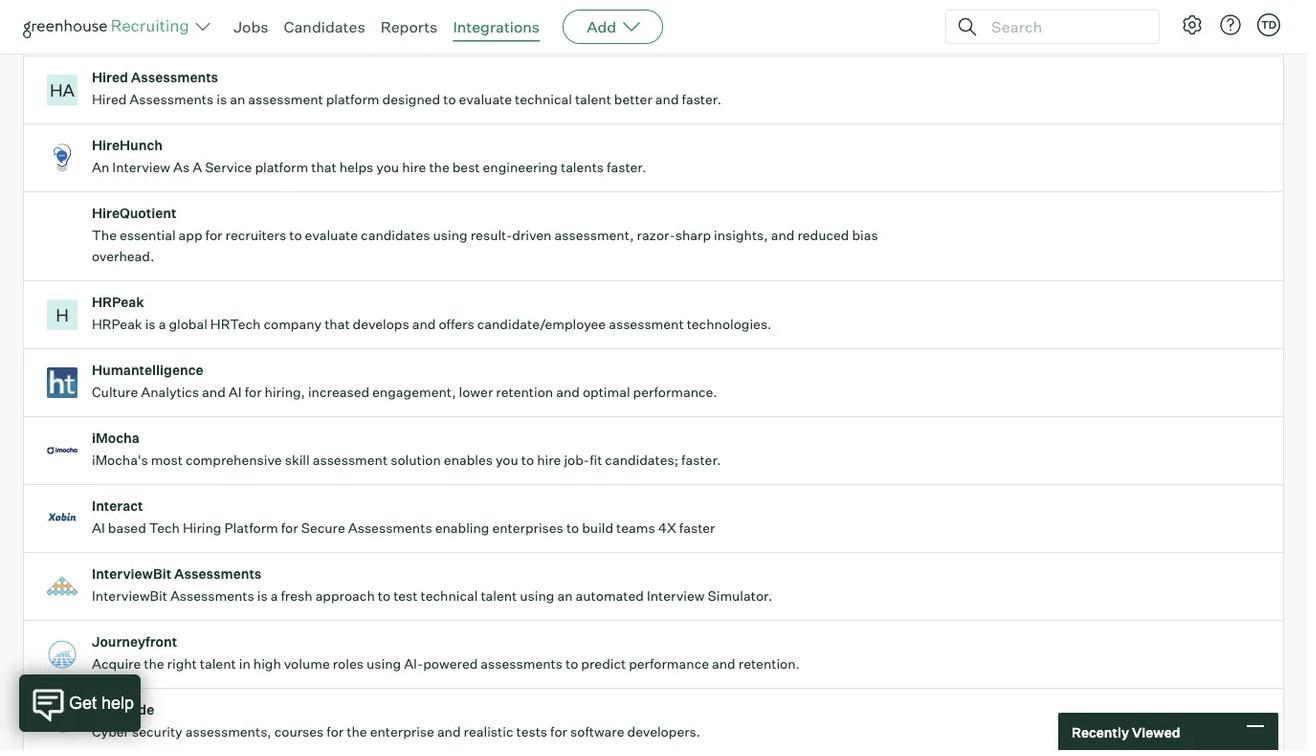 Task type: vqa. For each thing, say whether or not it's contained in the screenshot.
AI inside Interact AI based Tech Hiring Platform for Secure Assessments enabling enterprises to build teams 4X faster
yes



Task type: locate. For each thing, give the bounding box(es) containing it.
1 vertical spatial ai
[[92, 520, 105, 537]]

1 vertical spatial interviewbit
[[92, 588, 167, 605]]

offers
[[439, 316, 475, 333]]

hire left best on the top left of page
[[402, 159, 426, 176]]

to inside imocha imocha's most comprehensive skill assessment solution enables you to hire job-fit candidates; faster.
[[522, 452, 534, 469]]

technical right test at the left of the page
[[421, 588, 478, 605]]

a inside interviewbit assessments interviewbit assessments is a fresh approach to test technical talent using an automated interview simulator.
[[271, 588, 278, 605]]

1 vertical spatial teams
[[617, 520, 655, 537]]

1 vertical spatial candidates
[[361, 227, 430, 244]]

optimal
[[583, 384, 630, 401]]

0 horizontal spatial technical
[[421, 588, 478, 605]]

you'll
[[403, 23, 437, 40]]

using for powered
[[367, 656, 401, 673]]

succeed
[[718, 23, 771, 40]]

that left 'helps'
[[311, 159, 337, 176]]

an left automated
[[558, 588, 573, 605]]

you right 'helps'
[[377, 159, 399, 176]]

faster. right candidates;
[[682, 452, 721, 469]]

likely
[[611, 23, 644, 40]]

global
[[169, 316, 208, 333]]

1 horizontal spatial hire
[[537, 452, 561, 469]]

evaluate down which
[[459, 91, 512, 108]]

0 vertical spatial hrpeak
[[92, 294, 144, 311]]

1 horizontal spatial technical
[[515, 91, 572, 108]]

0 vertical spatial hire
[[92, 1, 120, 18]]

and right 'analytics'
[[202, 384, 226, 401]]

evaluate down 'helps'
[[305, 227, 358, 244]]

the
[[429, 159, 450, 176], [144, 656, 164, 673], [347, 724, 367, 741]]

lower
[[459, 384, 493, 401]]

the inside justcode cyber security assessments, courses for the enterprise and realistic tests for software developers.
[[347, 724, 367, 741]]

to left test at the left of the page
[[378, 588, 391, 605]]

platform
[[224, 520, 278, 537]]

0 vertical spatial ai
[[229, 384, 242, 401]]

1 horizontal spatial an
[[558, 588, 573, 605]]

using inside hirequotient the essential app for recruiters to evaluate candidates using result-driven assessment, razor-sharp insights, and reduced bias overhead.
[[433, 227, 468, 244]]

faster.
[[682, 91, 722, 108], [607, 159, 647, 176], [682, 452, 721, 469]]

0 vertical spatial evaluate
[[459, 91, 512, 108]]

technical inside interviewbit assessments interviewbit assessments is a fresh approach to test technical talent using an automated interview simulator.
[[421, 588, 478, 605]]

hire left "job-"
[[537, 452, 561, 469]]

platform left designed
[[326, 91, 380, 108]]

ai left based
[[92, 520, 105, 537]]

the left enterprise
[[347, 724, 367, 741]]

and left 'offers'
[[412, 316, 436, 333]]

security
[[132, 724, 183, 741]]

a
[[159, 316, 166, 333], [271, 588, 278, 605]]

company
[[264, 316, 322, 333]]

and right better
[[656, 91, 679, 108]]

0 vertical spatial using
[[433, 227, 468, 244]]

and left optimal
[[556, 384, 580, 401]]

recruiters
[[225, 227, 286, 244]]

2 horizontal spatial talent
[[575, 91, 612, 108]]

to right designed
[[443, 91, 456, 108]]

integrations link
[[453, 17, 540, 36]]

teams left –
[[349, 23, 388, 40]]

1 hire from the top
[[92, 1, 120, 18]]

test
[[394, 588, 418, 605]]

a left global
[[159, 316, 166, 333]]

which
[[476, 23, 513, 40]]

1 vertical spatial the
[[144, 656, 164, 673]]

0 horizontal spatial evaluate
[[305, 227, 358, 244]]

to right recruiters
[[289, 227, 302, 244]]

0 vertical spatial interviewbit
[[92, 566, 171, 583]]

using down enterprises
[[520, 588, 555, 605]]

fit
[[590, 452, 602, 469]]

to left stay
[[646, 23, 659, 40]]

hirequotient the essential app for recruiters to evaluate candidates using result-driven assessment, razor-sharp insights, and reduced bias overhead.
[[92, 205, 878, 265]]

reports
[[381, 17, 438, 36]]

performance.
[[633, 384, 718, 401]]

0 vertical spatial hired
[[92, 69, 128, 86]]

0 vertical spatial technical
[[515, 91, 572, 108]]

is for interviewbit assessments
[[257, 588, 268, 605]]

viewed
[[1132, 724, 1181, 741]]

hire inside imocha imocha's most comprehensive skill assessment solution enables you to hire job-fit candidates; faster.
[[537, 452, 561, 469]]

fresh
[[281, 588, 313, 605]]

the left best on the top left of page
[[429, 159, 450, 176]]

1 vertical spatial you
[[496, 452, 519, 469]]

hirequotient
[[92, 205, 176, 222]]

hire
[[92, 1, 120, 18], [92, 23, 118, 40]]

1 vertical spatial hrpeak
[[92, 316, 142, 333]]

using left ai-
[[367, 656, 401, 673]]

2 vertical spatial faster.
[[682, 452, 721, 469]]

you right enables
[[496, 452, 519, 469]]

2 vertical spatial using
[[367, 656, 401, 673]]

0 vertical spatial that
[[311, 159, 337, 176]]

that inside hrpeak hrpeak is a global hrtech company that develops and offers candidate/employee assessment technologies.
[[325, 316, 350, 333]]

smarter
[[122, 1, 176, 18], [121, 23, 173, 40]]

using left result-
[[433, 227, 468, 244]]

is inside hired assessments hired assessments is an assessment platform designed to evaluate technical talent better and faster.
[[217, 91, 227, 108]]

1 hrpeak from the top
[[92, 294, 144, 311]]

add button
[[563, 10, 664, 44]]

0 horizontal spatial talent
[[200, 656, 236, 673]]

1 horizontal spatial interview
[[647, 588, 705, 605]]

engagement,
[[372, 384, 456, 401]]

interviewbit assessments interviewbit assessments is a fresh approach to test technical talent using an automated interview simulator.
[[92, 566, 773, 605]]

0 vertical spatial faster.
[[682, 91, 722, 108]]

1 vertical spatial faster.
[[607, 159, 647, 176]]

is inside interviewbit assessments interviewbit assessments is a fresh approach to test technical talent using an automated interview simulator.
[[257, 588, 268, 605]]

humantelligence culture analytics and ai for hiring, increased engagement, lower retention and optimal performance.
[[92, 362, 718, 401]]

1 vertical spatial smarter
[[121, 23, 173, 40]]

–
[[391, 23, 400, 40]]

and inside hrpeak hrpeak is a global hrtech company that develops and offers candidate/employee assessment technologies.
[[412, 316, 436, 333]]

1 horizontal spatial teams
[[617, 520, 655, 537]]

1 horizontal spatial the
[[347, 724, 367, 741]]

hire inside hirehunch an interview as a service platform that helps you hire the best engineering talents faster.
[[402, 159, 426, 176]]

and inside hired assessments hired assessments is an assessment platform designed to evaluate technical talent better and faster.
[[656, 91, 679, 108]]

interact ai based tech hiring platform for secure assessments enabling enterprises to build teams 4x faster
[[92, 498, 716, 537]]

2 hrpeak from the top
[[92, 316, 142, 333]]

0 horizontal spatial using
[[367, 656, 401, 673]]

assessments inside the 'interact ai based tech hiring platform for secure assessments enabling enterprises to build teams 4x faster'
[[348, 520, 432, 537]]

that inside hirehunch an interview as a service platform that helps you hire the best engineering talents faster.
[[311, 159, 337, 176]]

service
[[205, 159, 252, 176]]

1 horizontal spatial platform
[[326, 91, 380, 108]]

1 vertical spatial assessment
[[609, 316, 684, 333]]

0 vertical spatial teams
[[349, 23, 388, 40]]

an inside interviewbit assessments interviewbit assessments is a fresh approach to test technical talent using an automated interview simulator.
[[558, 588, 573, 605]]

assessments
[[131, 69, 218, 86], [130, 91, 214, 108], [348, 520, 432, 537], [174, 566, 262, 583], [170, 588, 254, 605]]

1 horizontal spatial a
[[271, 588, 278, 605]]

0 horizontal spatial hire
[[402, 159, 426, 176]]

2 vertical spatial the
[[347, 724, 367, 741]]

essential
[[120, 227, 176, 244]]

talent up assessments at bottom left
[[481, 588, 517, 605]]

and right stay
[[692, 23, 715, 40]]

using inside journeyfront acquire the right talent in high volume roles using ai-powered assessments to predict performance and retention.
[[367, 656, 401, 673]]

faster. for an interview as a service platform that helps you hire the best engineering talents faster.
[[607, 159, 647, 176]]

0 vertical spatial talent
[[575, 91, 612, 108]]

0 horizontal spatial platform
[[255, 159, 308, 176]]

is left fresh on the bottom left of the page
[[257, 588, 268, 605]]

1 vertical spatial that
[[325, 316, 350, 333]]

helps
[[340, 159, 374, 176]]

an inside hired assessments hired assessments is an assessment platform designed to evaluate technical talent better and faster.
[[230, 91, 245, 108]]

interviewbit up 'journeyfront'
[[92, 588, 167, 605]]

to left build
[[567, 520, 579, 537]]

assessment inside imocha imocha's most comprehensive skill assessment solution enables you to hire job-fit candidates; faster.
[[313, 452, 388, 469]]

1 vertical spatial interview
[[647, 588, 705, 605]]

simulator.
[[708, 588, 773, 605]]

talent left better
[[575, 91, 612, 108]]

for right "courses"
[[327, 724, 344, 741]]

build
[[582, 520, 614, 537]]

0 horizontal spatial an
[[230, 91, 245, 108]]

to inside hire smarter hire smarter is predictive hiring for sales teams – you'll know which candidates are likely to stay and succeed pre-hire.
[[646, 23, 659, 40]]

to left predict
[[566, 656, 579, 673]]

hire
[[402, 159, 426, 176], [537, 452, 561, 469]]

1 interviewbit from the top
[[92, 566, 171, 583]]

assessment right skill
[[313, 452, 388, 469]]

faster. inside imocha imocha's most comprehensive skill assessment solution enables you to hire job-fit candidates; faster.
[[682, 452, 721, 469]]

to inside journeyfront acquire the right talent in high volume roles using ai-powered assessments to predict performance and retention.
[[566, 656, 579, 673]]

1 horizontal spatial candidates
[[516, 23, 585, 40]]

hrpeak down overhead.
[[92, 294, 144, 311]]

technical
[[515, 91, 572, 108], [421, 588, 478, 605]]

1 horizontal spatial using
[[433, 227, 468, 244]]

solution
[[391, 452, 441, 469]]

recently viewed
[[1072, 724, 1181, 741]]

hired assessments hired assessments is an assessment platform designed to evaluate technical talent better and faster.
[[92, 69, 722, 108]]

for left hiring,
[[245, 384, 262, 401]]

tests
[[516, 724, 548, 741]]

teams left 4x
[[617, 520, 655, 537]]

faster. right better
[[682, 91, 722, 108]]

hrpeak up humantelligence
[[92, 316, 142, 333]]

0 horizontal spatial teams
[[349, 23, 388, 40]]

1 vertical spatial hired
[[92, 91, 127, 108]]

1 vertical spatial talent
[[481, 588, 517, 605]]

0 horizontal spatial candidates
[[361, 227, 430, 244]]

and inside hire smarter hire smarter is predictive hiring for sales teams – you'll know which candidates are likely to stay and succeed pre-hire.
[[692, 23, 715, 40]]

evaluate
[[459, 91, 512, 108], [305, 227, 358, 244]]

an up service on the top left of the page
[[230, 91, 245, 108]]

that left develops
[[325, 316, 350, 333]]

0 horizontal spatial a
[[159, 316, 166, 333]]

0 vertical spatial interview
[[112, 159, 170, 176]]

interview inside hirehunch an interview as a service platform that helps you hire the best engineering talents faster.
[[112, 159, 170, 176]]

and left "reduced"
[[771, 227, 795, 244]]

0 vertical spatial the
[[429, 159, 450, 176]]

is left global
[[145, 316, 156, 333]]

for inside the 'interact ai based tech hiring platform for secure assessments enabling enterprises to build teams 4x faster'
[[281, 520, 298, 537]]

faster. right talents
[[607, 159, 647, 176]]

candidates down 'helps'
[[361, 227, 430, 244]]

for inside hire smarter hire smarter is predictive hiring for sales teams – you'll know which candidates are likely to stay and succeed pre-hire.
[[294, 23, 311, 40]]

2 vertical spatial assessment
[[313, 452, 388, 469]]

0 horizontal spatial interview
[[112, 159, 170, 176]]

and left retention. on the bottom right of the page
[[712, 656, 736, 673]]

0 vertical spatial hire
[[402, 159, 426, 176]]

you inside imocha imocha's most comprehensive skill assessment solution enables you to hire job-fit candidates; faster.
[[496, 452, 519, 469]]

1 horizontal spatial evaluate
[[459, 91, 512, 108]]

1 vertical spatial an
[[558, 588, 573, 605]]

talent left in
[[200, 656, 236, 673]]

1 vertical spatial evaluate
[[305, 227, 358, 244]]

for left sales
[[294, 23, 311, 40]]

imocha imocha's most comprehensive skill assessment solution enables you to hire job-fit candidates; faster.
[[92, 430, 721, 469]]

candidates left are
[[516, 23, 585, 40]]

2 horizontal spatial the
[[429, 159, 450, 176]]

is left predictive
[[176, 23, 186, 40]]

1 horizontal spatial ai
[[229, 384, 242, 401]]

1 horizontal spatial you
[[496, 452, 519, 469]]

jobs
[[234, 17, 269, 36]]

is for hire smarter
[[176, 23, 186, 40]]

configure image
[[1181, 13, 1204, 36]]

for left secure
[[281, 520, 298, 537]]

is inside hire smarter hire smarter is predictive hiring for sales teams – you'll know which candidates are likely to stay and succeed pre-hire.
[[176, 23, 186, 40]]

talent inside journeyfront acquire the right talent in high volume roles using ai-powered assessments to predict performance and retention.
[[200, 656, 236, 673]]

reports link
[[381, 17, 438, 36]]

0 vertical spatial a
[[159, 316, 166, 333]]

platform inside hirehunch an interview as a service platform that helps you hire the best engineering talents faster.
[[255, 159, 308, 176]]

for right app
[[205, 227, 223, 244]]

1 horizontal spatial talent
[[481, 588, 517, 605]]

hiring
[[255, 23, 291, 40]]

2 hired from the top
[[92, 91, 127, 108]]

hirehunch
[[92, 137, 163, 154]]

and
[[692, 23, 715, 40], [656, 91, 679, 108], [771, 227, 795, 244], [412, 316, 436, 333], [202, 384, 226, 401], [556, 384, 580, 401], [712, 656, 736, 673], [437, 724, 461, 741]]

powered
[[423, 656, 478, 673]]

to inside the 'interact ai based tech hiring platform for secure assessments enabling enterprises to build teams 4x faster'
[[567, 520, 579, 537]]

1 vertical spatial using
[[520, 588, 555, 605]]

bias
[[852, 227, 878, 244]]

0 vertical spatial candidates
[[516, 23, 585, 40]]

interview down hirehunch
[[112, 159, 170, 176]]

an
[[92, 159, 109, 176]]

1 vertical spatial hire
[[537, 452, 561, 469]]

teams
[[349, 23, 388, 40], [617, 520, 655, 537]]

ai left hiring,
[[229, 384, 242, 401]]

candidates inside hirequotient the essential app for recruiters to evaluate candidates using result-driven assessment, razor-sharp insights, and reduced bias overhead.
[[361, 227, 430, 244]]

overhead.
[[92, 248, 154, 265]]

0 vertical spatial you
[[377, 159, 399, 176]]

platform right service on the top left of the page
[[255, 159, 308, 176]]

2 horizontal spatial using
[[520, 588, 555, 605]]

0 horizontal spatial the
[[144, 656, 164, 673]]

are
[[588, 23, 608, 40]]

talent inside hired assessments hired assessments is an assessment platform designed to evaluate technical talent better and faster.
[[575, 91, 612, 108]]

approach
[[316, 588, 375, 605]]

to inside hirequotient the essential app for recruiters to evaluate candidates using result-driven assessment, razor-sharp insights, and reduced bias overhead.
[[289, 227, 302, 244]]

is for hired assessments
[[217, 91, 227, 108]]

0 vertical spatial platform
[[326, 91, 380, 108]]

assessment inside hrpeak hrpeak is a global hrtech company that develops and offers candidate/employee assessment technologies.
[[609, 316, 684, 333]]

hiring,
[[265, 384, 305, 401]]

1 vertical spatial technical
[[421, 588, 478, 605]]

interviewbit down based
[[92, 566, 171, 583]]

stay
[[662, 23, 689, 40]]

to left "job-"
[[522, 452, 534, 469]]

that for helps
[[311, 159, 337, 176]]

assessment down hiring
[[248, 91, 323, 108]]

faster. inside hirehunch an interview as a service platform that helps you hire the best engineering talents faster.
[[607, 159, 647, 176]]

0 vertical spatial an
[[230, 91, 245, 108]]

0 horizontal spatial you
[[377, 159, 399, 176]]

0 vertical spatial assessment
[[248, 91, 323, 108]]

candidate/employee
[[477, 316, 606, 333]]

ai
[[229, 384, 242, 401], [92, 520, 105, 537]]

retention.
[[739, 656, 800, 673]]

technical up engineering
[[515, 91, 572, 108]]

1 vertical spatial hire
[[92, 23, 118, 40]]

2 vertical spatial talent
[[200, 656, 236, 673]]

the left right
[[144, 656, 164, 673]]

and left realistic
[[437, 724, 461, 741]]

add
[[587, 17, 617, 36]]

a left fresh on the bottom left of the page
[[271, 588, 278, 605]]

1 vertical spatial a
[[271, 588, 278, 605]]

1 vertical spatial platform
[[255, 159, 308, 176]]

0 horizontal spatial ai
[[92, 520, 105, 537]]

sales
[[314, 23, 346, 40]]

predictive
[[189, 23, 252, 40]]

assessment up performance.
[[609, 316, 684, 333]]

faster
[[680, 520, 716, 537]]

cyber
[[92, 724, 129, 741]]

interview left simulator.
[[647, 588, 705, 605]]

faster. inside hired assessments hired assessments is an assessment platform designed to evaluate technical talent better and faster.
[[682, 91, 722, 108]]

evaluate inside hired assessments hired assessments is an assessment platform designed to evaluate technical talent better and faster.
[[459, 91, 512, 108]]

you
[[377, 159, 399, 176], [496, 452, 519, 469]]

interview inside interviewbit assessments interviewbit assessments is a fresh approach to test technical talent using an automated interview simulator.
[[647, 588, 705, 605]]

is down predictive
[[217, 91, 227, 108]]

hirehunch an interview as a service platform that helps you hire the best engineering talents faster.
[[92, 137, 647, 176]]



Task type: describe. For each thing, give the bounding box(es) containing it.
teams inside the 'interact ai based tech hiring platform for secure assessments enabling enterprises to build teams 4x faster'
[[617, 520, 655, 537]]

integrations
[[453, 17, 540, 36]]

using for driven
[[433, 227, 468, 244]]

high
[[253, 656, 281, 673]]

that for develops
[[325, 316, 350, 333]]

faster. for hired assessments is an assessment platform designed to evaluate technical talent better and faster.
[[682, 91, 722, 108]]

enabling
[[435, 520, 490, 537]]

predict
[[581, 656, 626, 673]]

greenhouse recruiting image
[[23, 15, 195, 38]]

to inside hired assessments hired assessments is an assessment platform designed to evaluate technical talent better and faster.
[[443, 91, 456, 108]]

assessments,
[[185, 724, 272, 741]]

evaluate inside hirequotient the essential app for recruiters to evaluate candidates using result-driven assessment, razor-sharp insights, and reduced bias overhead.
[[305, 227, 358, 244]]

insights,
[[714, 227, 768, 244]]

comprehensive
[[186, 452, 282, 469]]

razor-
[[637, 227, 676, 244]]

td
[[1262, 18, 1277, 31]]

hiring
[[183, 520, 222, 537]]

acquire
[[92, 656, 141, 673]]

imocha
[[92, 430, 140, 447]]

recently
[[1072, 724, 1130, 741]]

jobs link
[[234, 17, 269, 36]]

develops
[[353, 316, 409, 333]]

enterprises
[[492, 520, 564, 537]]

candidates;
[[605, 452, 679, 469]]

using inside interviewbit assessments interviewbit assessments is a fresh approach to test technical talent using an automated interview simulator.
[[520, 588, 555, 605]]

culture
[[92, 384, 138, 401]]

teams inside hire smarter hire smarter is predictive hiring for sales teams – you'll know which candidates are likely to stay and succeed pre-hire.
[[349, 23, 388, 40]]

driven
[[512, 227, 552, 244]]

2 interviewbit from the top
[[92, 588, 167, 605]]

result-
[[471, 227, 512, 244]]

and inside hirequotient the essential app for recruiters to evaluate candidates using result-driven assessment, razor-sharp insights, and reduced bias overhead.
[[771, 227, 795, 244]]

hire for the
[[402, 159, 426, 176]]

imocha's
[[92, 452, 148, 469]]

courses
[[274, 724, 324, 741]]

tech
[[149, 520, 180, 537]]

1 hired from the top
[[92, 69, 128, 86]]

right
[[167, 656, 197, 673]]

justcode
[[92, 702, 154, 719]]

ha
[[50, 80, 75, 101]]

best
[[453, 159, 480, 176]]

for inside hirequotient the essential app for recruiters to evaluate candidates using result-driven assessment, razor-sharp insights, and reduced bias overhead.
[[205, 227, 223, 244]]

justcode cyber security assessments, courses for the enterprise and realistic tests for software developers.
[[92, 702, 701, 741]]

humantelligence
[[92, 362, 203, 379]]

for inside humantelligence culture analytics and ai for hiring, increased engagement, lower retention and optimal performance.
[[245, 384, 262, 401]]

and inside journeyfront acquire the right talent in high volume roles using ai-powered assessments to predict performance and retention.
[[712, 656, 736, 673]]

and inside justcode cyber security assessments, courses for the enterprise and realistic tests for software developers.
[[437, 724, 461, 741]]

0 vertical spatial smarter
[[122, 1, 176, 18]]

journeyfront acquire the right talent in high volume roles using ai-powered assessments to predict performance and retention.
[[92, 634, 800, 673]]

platform inside hired assessments hired assessments is an assessment platform designed to evaluate technical talent better and faster.
[[326, 91, 380, 108]]

4x
[[658, 520, 677, 537]]

to inside interviewbit assessments interviewbit assessments is a fresh approach to test technical talent using an automated interview simulator.
[[378, 588, 391, 605]]

assessment inside hired assessments hired assessments is an assessment platform designed to evaluate technical talent better and faster.
[[248, 91, 323, 108]]

analytics
[[141, 384, 199, 401]]

pre-
[[773, 23, 800, 40]]

the
[[92, 227, 117, 244]]

hire for job-
[[537, 452, 561, 469]]

engineering
[[483, 159, 558, 176]]

retention
[[496, 384, 553, 401]]

talent inside interviewbit assessments interviewbit assessments is a fresh approach to test technical talent using an automated interview simulator.
[[481, 588, 517, 605]]

the inside hirehunch an interview as a service platform that helps you hire the best engineering talents faster.
[[429, 159, 450, 176]]

a inside hrpeak hrpeak is a global hrtech company that develops and offers candidate/employee assessment technologies.
[[159, 316, 166, 333]]

performance
[[629, 656, 709, 673]]

ai inside the 'interact ai based tech hiring platform for secure assessments enabling enterprises to build teams 4x faster'
[[92, 520, 105, 537]]

hrtech
[[210, 316, 261, 333]]

realistic
[[464, 724, 514, 741]]

designed
[[382, 91, 441, 108]]

assessment,
[[555, 227, 634, 244]]

software
[[571, 724, 625, 741]]

Search text field
[[987, 13, 1142, 41]]

for right tests
[[551, 724, 568, 741]]

in
[[239, 656, 251, 673]]

most
[[151, 452, 183, 469]]

roles
[[333, 656, 364, 673]]

the inside journeyfront acquire the right talent in high volume roles using ai-powered assessments to predict performance and retention.
[[144, 656, 164, 673]]

sharp
[[676, 227, 711, 244]]

know
[[440, 23, 473, 40]]

a
[[193, 159, 202, 176]]

candidates inside hire smarter hire smarter is predictive hiring for sales teams – you'll know which candidates are likely to stay and succeed pre-hire.
[[516, 23, 585, 40]]

job-
[[564, 452, 590, 469]]

hire smarter hire smarter is predictive hiring for sales teams – you'll know which candidates are likely to stay and succeed pre-hire.
[[92, 1, 829, 40]]

as
[[173, 159, 190, 176]]

interact
[[92, 498, 143, 515]]

technical inside hired assessments hired assessments is an assessment platform designed to evaluate technical talent better and faster.
[[515, 91, 572, 108]]

h
[[56, 305, 69, 326]]

2 hire from the top
[[92, 23, 118, 40]]

ai inside humantelligence culture analytics and ai for hiring, increased engagement, lower retention and optimal performance.
[[229, 384, 242, 401]]

td button
[[1258, 13, 1281, 36]]

is inside hrpeak hrpeak is a global hrtech company that develops and offers candidate/employee assessment technologies.
[[145, 316, 156, 333]]

you inside hirehunch an interview as a service platform that helps you hire the best engineering talents faster.
[[377, 159, 399, 176]]

volume
[[284, 656, 330, 673]]

reduced
[[798, 227, 850, 244]]

enables
[[444, 452, 493, 469]]

candidates
[[284, 17, 365, 36]]

ai-
[[404, 656, 423, 673]]

candidates link
[[284, 17, 365, 36]]

app
[[179, 227, 203, 244]]

automated
[[576, 588, 644, 605]]

secure
[[301, 520, 345, 537]]

td button
[[1254, 10, 1285, 40]]

hrpeak hrpeak is a global hrtech company that develops and offers candidate/employee assessment technologies.
[[92, 294, 772, 333]]

talents
[[561, 159, 604, 176]]

based
[[108, 520, 146, 537]]



